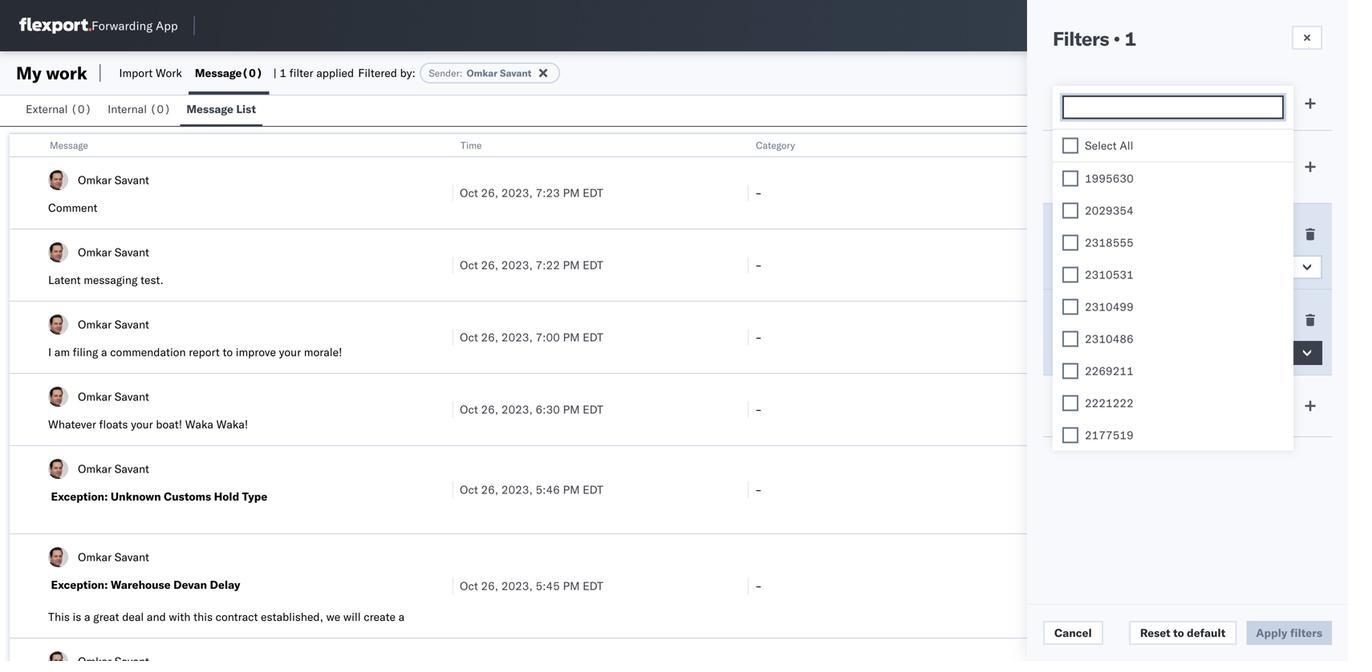 Task type: vqa. For each thing, say whether or not it's contained in the screenshot.
Documents
no



Task type: locate. For each thing, give the bounding box(es) containing it.
2 26, from the top
[[481, 258, 498, 272]]

message up category
[[1169, 148, 1214, 163]]

5 - from the top
[[755, 483, 762, 497]]

4 pm from the top
[[563, 402, 580, 417]]

4 26, from the top
[[481, 402, 498, 417]]

category
[[756, 139, 795, 151], [1053, 160, 1102, 174]]

2023, left 7:22
[[501, 258, 533, 272]]

4 flex- from the top
[[1051, 402, 1084, 417]]

flex- down related
[[1051, 186, 1084, 200]]

5 oct from the top
[[460, 483, 478, 497]]

savant up warehouse
[[115, 550, 149, 564]]

external
[[26, 102, 68, 116]]

6 oct from the top
[[460, 579, 478, 593]]

oct down time
[[460, 186, 478, 200]]

savant down internal (0) button
[[115, 173, 149, 187]]

1854269
[[1084, 330, 1133, 344]]

26, left 6:30 at left bottom
[[481, 402, 498, 417]]

reset to default
[[1140, 626, 1226, 640]]

4 resize handle column header from the left
[[1319, 134, 1339, 661]]

4 edt from the top
[[583, 402, 603, 417]]

0 horizontal spatial your
[[131, 417, 153, 431]]

1 horizontal spatial work
[[1087, 139, 1108, 151]]

type up related work item/shipment
[[1103, 96, 1128, 110]]

2 flex- from the top
[[1051, 258, 1084, 272]]

a
[[101, 345, 107, 359], [84, 610, 90, 624], [399, 610, 405, 624]]

omkar savant inside button
[[1071, 260, 1146, 274]]

- for oct 26, 2023, 7:22 pm edt
[[755, 258, 762, 272]]

filtered
[[358, 66, 397, 80]]

list
[[236, 102, 256, 116]]

1 vertical spatial to
[[1173, 626, 1184, 640]]

omkar savant up floats
[[78, 390, 149, 404]]

customs
[[164, 490, 211, 504]]

1 horizontal spatial sender
[[1053, 227, 1091, 241]]

| 1 filter applied filtered by:
[[273, 66, 416, 80]]

flex- left 2310531
[[1051, 258, 1084, 272]]

2 resize handle column header from the left
[[729, 134, 748, 661]]

3 oct from the top
[[460, 330, 478, 344]]

type right hold
[[242, 490, 267, 504]]

app
[[156, 18, 178, 33]]

1 flex- 458574 from the top
[[1051, 186, 1126, 200]]

458574 for oct 26, 2023, 7:22 pm edt
[[1084, 258, 1126, 272]]

resize handle column header
[[433, 134, 453, 661], [729, 134, 748, 661], [1024, 134, 1043, 661], [1319, 134, 1339, 661]]

default
[[1187, 626, 1226, 640]]

1 vertical spatial work
[[1087, 139, 1108, 151]]

comment
[[48, 201, 97, 215]]

work for related
[[1087, 139, 1108, 151]]

1 horizontal spatial to
[[1173, 626, 1184, 640]]

2023, for 7:22
[[501, 258, 533, 272]]

2023, left '7:00'
[[501, 330, 533, 344]]

458574
[[1084, 186, 1126, 200], [1084, 258, 1126, 272]]

omkar savant up comment
[[78, 173, 149, 187]]

omkar savant up the filing
[[78, 317, 149, 331]]

to right report
[[223, 345, 233, 359]]

pm for 5:46
[[563, 483, 580, 497]]

3 - from the top
[[755, 330, 762, 344]]

savant up commendation
[[115, 317, 149, 331]]

omkar up warehouse
[[78, 550, 112, 564]]

1 vertical spatial 458574
[[1084, 258, 1126, 272]]

hold
[[214, 490, 239, 504]]

2023, left 6:30 at left bottom
[[501, 402, 533, 417]]

pm right 7:22
[[563, 258, 580, 272]]

5 26, from the top
[[481, 483, 498, 497]]

oct for oct 26, 2023, 7:22 pm edt
[[460, 258, 478, 272]]

1 vertical spatial 1
[[280, 66, 287, 80]]

savant up test.
[[115, 245, 149, 259]]

by:
[[400, 66, 416, 80]]

omkar savant up 'unknown'
[[78, 462, 149, 476]]

message inside button
[[186, 102, 233, 116]]

edt right '7:00'
[[583, 330, 603, 344]]

pm right 6:30 at left bottom
[[563, 402, 580, 417]]

omkar up the filing
[[78, 317, 112, 331]]

3 resize handle column header from the left
[[1024, 134, 1043, 661]]

exception: unknown customs hold type
[[51, 490, 267, 504]]

6 edt from the top
[[583, 579, 603, 593]]

1 edt from the top
[[583, 186, 603, 200]]

to inside button
[[1173, 626, 1184, 640]]

edt right 5:46
[[583, 483, 603, 497]]

savant up 'unknown'
[[115, 462, 149, 476]]

omkar savant for oct 26, 2023, 7:23 pm edt
[[78, 173, 149, 187]]

26, down time
[[481, 186, 498, 200]]

sender
[[429, 67, 460, 79], [1053, 227, 1091, 241]]

list box containing select all
[[1053, 130, 1294, 661]]

5 2023, from the top
[[501, 483, 533, 497]]

2 pm from the top
[[563, 258, 580, 272]]

established,
[[261, 610, 323, 624]]

message
[[195, 66, 242, 80], [1053, 96, 1100, 110], [1169, 96, 1214, 110], [186, 102, 233, 116], [50, 139, 88, 151], [1169, 148, 1214, 163]]

oct 26, 2023, 7:22 pm edt
[[460, 258, 603, 272]]

oct left 5:46
[[460, 483, 478, 497]]

resize handle column header for category
[[1024, 134, 1043, 661]]

message left type
[[1169, 96, 1214, 110]]

message classification category
[[1169, 148, 1237, 185]]

1 pm from the top
[[563, 186, 580, 200]]

None checkbox
[[1063, 235, 1079, 251], [1063, 267, 1079, 283], [1063, 299, 1079, 315], [1063, 395, 1079, 411], [1063, 427, 1079, 443], [1063, 235, 1079, 251], [1063, 267, 1079, 283], [1063, 299, 1079, 315], [1063, 395, 1079, 411], [1063, 427, 1079, 443]]

(0) right internal
[[150, 102, 171, 116]]

3 2023, from the top
[[501, 330, 533, 344]]

work for my
[[46, 62, 87, 84]]

a right create
[[399, 610, 405, 624]]

flex- down 'shipment'
[[1051, 330, 1084, 344]]

pm right 5:46
[[563, 483, 580, 497]]

pm for 5:45
[[563, 579, 580, 593]]

omkar savant
[[78, 173, 149, 187], [78, 245, 149, 259], [1071, 260, 1146, 274], [78, 317, 149, 331], [78, 390, 149, 404], [78, 462, 149, 476], [78, 550, 149, 564]]

flex- 458574 for oct 26, 2023, 7:23 pm edt
[[1051, 186, 1126, 200]]

(0) right external
[[71, 102, 92, 116]]

message type
[[1169, 96, 1239, 110]]

message for message (0)
[[195, 66, 242, 80]]

26, for oct 26, 2023, 5:46 pm edt
[[481, 483, 498, 497]]

2023, for 6:30
[[501, 402, 533, 417]]

3 pm from the top
[[563, 330, 580, 344]]

work up 'external (0)' at the top left of page
[[46, 62, 87, 84]]

2 horizontal spatial a
[[399, 610, 405, 624]]

exception: warehouse devan delay
[[51, 578, 240, 592]]

2023, left 5:46
[[501, 483, 533, 497]]

26, for oct 26, 2023, 7:00 pm edt
[[481, 330, 498, 344]]

0 vertical spatial 458574
[[1084, 186, 1126, 200]]

message for message type
[[1169, 96, 1214, 110]]

flex- for oct 26, 2023, 7:23 pm edt
[[1051, 186, 1084, 200]]

import
[[119, 66, 153, 80]]

oct 26, 2023, 5:45 pm edt
[[460, 579, 603, 593]]

1 vertical spatial exception:
[[51, 578, 108, 592]]

2269211
[[1085, 364, 1134, 378]]

my
[[16, 62, 42, 84]]

flex- 458574 down 1995630
[[1051, 186, 1126, 200]]

pm for 7:23
[[563, 186, 580, 200]]

(0) left |
[[242, 66, 263, 80]]

pm right '7:00'
[[563, 330, 580, 344]]

2023, for 5:45
[[501, 579, 533, 593]]

None checkbox
[[1063, 138, 1079, 154], [1063, 171, 1079, 187], [1063, 203, 1079, 219], [1063, 331, 1079, 347], [1063, 363, 1079, 379], [1063, 138, 1079, 154], [1063, 171, 1079, 187], [1063, 203, 1079, 219], [1063, 331, 1079, 347], [1063, 363, 1079, 379]]

1 horizontal spatial a
[[101, 345, 107, 359]]

cancel
[[1055, 626, 1092, 640]]

message down external (0) button
[[50, 139, 88, 151]]

2023, left 5:45
[[501, 579, 533, 593]]

resize handle column header for time
[[729, 134, 748, 661]]

0 vertical spatial work
[[46, 62, 87, 84]]

0 horizontal spatial (0)
[[71, 102, 92, 116]]

category
[[1169, 171, 1213, 185]]

1 vertical spatial category
[[1053, 160, 1102, 174]]

message up related
[[1053, 96, 1100, 110]]

oct 26, 2023, 7:00 pm edt
[[460, 330, 603, 344]]

edt for oct 26, 2023, 6:30 pm edt
[[583, 402, 603, 417]]

edt for oct 26, 2023, 5:46 pm edt
[[583, 483, 603, 497]]

exception:
[[51, 490, 108, 504], [51, 578, 108, 592]]

1 2023, from the top
[[501, 186, 533, 200]]

shipment
[[1053, 313, 1105, 327]]

:
[[460, 67, 463, 79]]

26, left 5:46
[[481, 483, 498, 497]]

oct left 7:22
[[460, 258, 478, 272]]

0 vertical spatial sender
[[429, 67, 460, 79]]

a right is
[[84, 610, 90, 624]]

savant for oct 26, 2023, 5:46 pm edt
[[115, 462, 149, 476]]

exception: for exception: warehouse devan delay
[[51, 578, 108, 592]]

omkar up 'latent messaging test.'
[[78, 245, 112, 259]]

edt for oct 26, 2023, 7:23 pm edt
[[583, 186, 603, 200]]

oct for oct 26, 2023, 7:00 pm edt
[[460, 330, 478, 344]]

2023, left 7:23
[[501, 186, 533, 200]]

oct left '7:00'
[[460, 330, 478, 344]]

oct
[[460, 186, 478, 200], [460, 258, 478, 272], [460, 330, 478, 344], [460, 402, 478, 417], [460, 483, 478, 497], [460, 579, 478, 593]]

3 26, from the top
[[481, 330, 498, 344]]

1 458574 from the top
[[1084, 186, 1126, 200]]

sender down "2029354"
[[1053, 227, 1091, 241]]

report
[[189, 345, 220, 359]]

work left all
[[1087, 139, 1108, 151]]

2023,
[[501, 186, 533, 200], [501, 258, 533, 272], [501, 330, 533, 344], [501, 402, 533, 417], [501, 483, 533, 497], [501, 579, 533, 593]]

morale!
[[304, 345, 342, 359]]

(0) for message (0)
[[242, 66, 263, 80]]

omkar down 2318555
[[1071, 260, 1107, 274]]

5 edt from the top
[[583, 483, 603, 497]]

select all
[[1085, 138, 1134, 152]]

message inside message classification category
[[1169, 148, 1214, 163]]

4 2023, from the top
[[501, 402, 533, 417]]

omkar savant for oct 26, 2023, 5:46 pm edt
[[78, 462, 149, 476]]

oct for oct 26, 2023, 7:23 pm edt
[[460, 186, 478, 200]]

0 horizontal spatial type
[[242, 490, 267, 504]]

1 right |
[[280, 66, 287, 80]]

type
[[1103, 96, 1128, 110], [242, 490, 267, 504]]

lucrative
[[48, 626, 92, 640]]

message type
[[1053, 96, 1128, 110]]

omkar savant up messaging
[[78, 245, 149, 259]]

exception: left 'unknown'
[[51, 490, 108, 504]]

a right the filing
[[101, 345, 107, 359]]

0 vertical spatial flex- 458574
[[1051, 186, 1126, 200]]

(0)
[[242, 66, 263, 80], [71, 102, 92, 116], [150, 102, 171, 116]]

1 horizontal spatial type
[[1103, 96, 1128, 110]]

4 - from the top
[[755, 402, 762, 417]]

omkar up comment
[[78, 173, 112, 187]]

my work
[[16, 62, 87, 84]]

1 vertical spatial type
[[242, 490, 267, 504]]

flex- 458574 down 2318555
[[1051, 258, 1126, 272]]

edt right 7:22
[[583, 258, 603, 272]]

oct for oct 26, 2023, 6:30 pm edt
[[460, 402, 478, 417]]

pm for 7:00
[[563, 330, 580, 344]]

flex-
[[1051, 186, 1084, 200], [1051, 258, 1084, 272], [1051, 330, 1084, 344], [1051, 402, 1084, 417]]

26, left 7:22
[[481, 258, 498, 272]]

0 vertical spatial exception:
[[51, 490, 108, 504]]

26, left '7:00'
[[481, 330, 498, 344]]

oct left 6:30 at left bottom
[[460, 402, 478, 417]]

edt right 5:45
[[583, 579, 603, 593]]

edt right 6:30 at left bottom
[[583, 402, 603, 417]]

your left morale!
[[279, 345, 301, 359]]

work
[[46, 62, 87, 84], [1087, 139, 1108, 151]]

latent
[[48, 273, 81, 287]]

savant for oct 26, 2023, 7:00 pm edt
[[115, 317, 149, 331]]

edt right 7:23
[[583, 186, 603, 200]]

exception: up is
[[51, 578, 108, 592]]

whatever floats your boat! waka waka!
[[48, 417, 248, 431]]

0 vertical spatial type
[[1103, 96, 1128, 110]]

2310531
[[1085, 268, 1134, 282]]

omkar savant for oct 26, 2023, 7:22 pm edt
[[78, 245, 149, 259]]

0 horizontal spatial a
[[84, 610, 90, 624]]

0 vertical spatial 1
[[1125, 26, 1136, 51]]

flex- 1366815
[[1051, 402, 1133, 417]]

1 exception: from the top
[[51, 490, 108, 504]]

1 vertical spatial sender
[[1053, 227, 1091, 241]]

savant down 2318555
[[1109, 260, 1146, 274]]

0 horizontal spatial work
[[46, 62, 87, 84]]

3 flex- from the top
[[1051, 330, 1084, 344]]

this
[[194, 610, 213, 624]]

-
[[755, 186, 762, 200], [755, 258, 762, 272], [755, 330, 762, 344], [755, 402, 762, 417], [755, 483, 762, 497], [755, 579, 762, 593]]

oct left 5:45
[[460, 579, 478, 593]]

2310486
[[1085, 332, 1134, 346]]

your left boat! on the bottom left of the page
[[131, 417, 153, 431]]

2 horizontal spatial (0)
[[242, 66, 263, 80]]

5 pm from the top
[[563, 483, 580, 497]]

1 horizontal spatial your
[[279, 345, 301, 359]]

1995630
[[1085, 171, 1134, 185]]

message for message type
[[1053, 96, 1100, 110]]

filters • 1
[[1053, 26, 1136, 51]]

resize handle column header for related work item/shipment
[[1319, 134, 1339, 661]]

26, for oct 26, 2023, 5:45 pm edt
[[481, 579, 498, 593]]

2 exception: from the top
[[51, 578, 108, 592]]

list box
[[1053, 130, 1294, 661]]

omkar up floats
[[78, 390, 112, 404]]

458574 down 1995630
[[1084, 186, 1126, 200]]

flex- 458574 for oct 26, 2023, 7:22 pm edt
[[1051, 258, 1126, 272]]

to
[[223, 345, 233, 359], [1173, 626, 1184, 640]]

work
[[156, 66, 182, 80]]

458574 down 2318555
[[1084, 258, 1126, 272]]

1 - from the top
[[755, 186, 762, 200]]

omkar savant down 2318555
[[1071, 260, 1146, 274]]

cancel button
[[1043, 621, 1103, 645]]

2 edt from the top
[[583, 258, 603, 272]]

2 flex- 458574 from the top
[[1051, 258, 1126, 272]]

6 26, from the top
[[481, 579, 498, 593]]

message up message list
[[195, 66, 242, 80]]

omkar savant up warehouse
[[78, 550, 149, 564]]

26, left 5:45
[[481, 579, 498, 593]]

6 pm from the top
[[563, 579, 580, 593]]

26, for oct 26, 2023, 7:23 pm edt
[[481, 186, 498, 200]]

1
[[1125, 26, 1136, 51], [280, 66, 287, 80]]

test.
[[141, 273, 164, 287]]

omkar down floats
[[78, 462, 112, 476]]

omkar inside "omkar savant" button
[[1071, 260, 1107, 274]]

flex- left 2221222 in the bottom of the page
[[1051, 402, 1084, 417]]

pm right 5:45
[[563, 579, 580, 593]]

2 - from the top
[[755, 258, 762, 272]]

internal
[[108, 102, 147, 116]]

to right 'reset'
[[1173, 626, 1184, 640]]

1 26, from the top
[[481, 186, 498, 200]]

0 horizontal spatial to
[[223, 345, 233, 359]]

filters
[[1053, 26, 1109, 51]]

6 2023, from the top
[[501, 579, 533, 593]]

sender right by:
[[429, 67, 460, 79]]

6 - from the top
[[755, 579, 762, 593]]

savant up whatever floats your boat! waka waka!
[[115, 390, 149, 404]]

1 oct from the top
[[460, 186, 478, 200]]

filing
[[73, 345, 98, 359]]

1 flex- from the top
[[1051, 186, 1084, 200]]

pm right 7:23
[[563, 186, 580, 200]]

1 horizontal spatial (0)
[[150, 102, 171, 116]]

omkar for oct 26, 2023, 7:23 pm edt
[[78, 173, 112, 187]]

2 458574 from the top
[[1084, 258, 1126, 272]]

1 resize handle column header from the left
[[433, 134, 453, 661]]

pm for 7:22
[[563, 258, 580, 272]]

2 2023, from the top
[[501, 258, 533, 272]]

latent messaging test.
[[48, 273, 164, 287]]

message left list
[[186, 102, 233, 116]]

2 oct from the top
[[460, 258, 478, 272]]

None text field
[[1068, 101, 1282, 115]]

0 horizontal spatial sender
[[429, 67, 460, 79]]

4 oct from the top
[[460, 402, 478, 417]]

1 right '•'
[[1125, 26, 1136, 51]]

0 horizontal spatial category
[[756, 139, 795, 151]]

3 edt from the top
[[583, 330, 603, 344]]

flex- for oct 26, 2023, 7:00 pm edt
[[1051, 330, 1084, 344]]

1 vertical spatial flex- 458574
[[1051, 258, 1126, 272]]

reset
[[1140, 626, 1171, 640]]



Task type: describe. For each thing, give the bounding box(es) containing it.
5:45
[[536, 579, 560, 593]]

- for oct 26, 2023, 7:00 pm edt
[[755, 330, 762, 344]]

commendation
[[110, 345, 186, 359]]

2310499
[[1085, 300, 1134, 314]]

edt for oct 26, 2023, 7:22 pm edt
[[583, 258, 603, 272]]

with
[[169, 610, 191, 624]]

sender for sender
[[1053, 227, 1091, 241]]

2029354
[[1085, 203, 1134, 217]]

1 horizontal spatial 1
[[1125, 26, 1136, 51]]

created
[[1053, 399, 1096, 413]]

0 vertical spatial your
[[279, 345, 301, 359]]

omkar savant for oct 26, 2023, 5:45 pm edt
[[78, 550, 149, 564]]

omkar for oct 26, 2023, 5:45 pm edt
[[78, 550, 112, 564]]

forwarding
[[91, 18, 153, 33]]

related
[[1051, 139, 1085, 151]]

omkar right :
[[467, 67, 498, 79]]

savant right :
[[500, 67, 532, 79]]

waka
[[185, 417, 213, 431]]

(0) for internal (0)
[[150, 102, 171, 116]]

contract
[[216, 610, 258, 624]]

458574 for oct 26, 2023, 7:23 pm edt
[[1084, 186, 1126, 200]]

omkar savant for oct 26, 2023, 7:00 pm edt
[[78, 317, 149, 331]]

messaging
[[84, 273, 138, 287]]

0 horizontal spatial 1
[[280, 66, 287, 80]]

resize handle column header for message
[[433, 134, 453, 661]]

26, for oct 26, 2023, 6:30 pm edt
[[481, 402, 498, 417]]

savant for oct 26, 2023, 7:22 pm edt
[[115, 245, 149, 259]]

reset to default button
[[1129, 621, 1237, 645]]

•
[[1114, 26, 1120, 51]]

- for oct 26, 2023, 7:23 pm edt
[[755, 186, 762, 200]]

1 horizontal spatial category
[[1053, 160, 1102, 174]]

0 vertical spatial category
[[756, 139, 795, 151]]

oct for oct 26, 2023, 5:45 pm edt
[[460, 579, 478, 593]]

7:00
[[536, 330, 560, 344]]

delay
[[210, 578, 240, 592]]

forwarding app link
[[19, 18, 178, 34]]

item/shipment
[[1111, 139, 1176, 151]]

select
[[1085, 138, 1117, 152]]

classification
[[1169, 160, 1237, 174]]

and
[[147, 610, 166, 624]]

savant for oct 26, 2023, 5:45 pm edt
[[115, 550, 149, 564]]

(0) for external (0)
[[71, 102, 92, 116]]

sender : omkar savant
[[429, 67, 532, 79]]

time
[[461, 139, 482, 151]]

i
[[48, 345, 51, 359]]

pm for 6:30
[[563, 402, 580, 417]]

2177519
[[1085, 428, 1134, 442]]

unknown
[[111, 490, 161, 504]]

|
[[273, 66, 277, 80]]

omkar for oct 26, 2023, 5:46 pm edt
[[78, 462, 112, 476]]

created date
[[1053, 399, 1124, 413]]

savant inside button
[[1109, 260, 1146, 274]]

forwarding app
[[91, 18, 178, 33]]

oct 26, 2023, 5:46 pm edt
[[460, 483, 603, 497]]

flexport. image
[[19, 18, 91, 34]]

am
[[54, 345, 70, 359]]

2023, for 7:00
[[501, 330, 533, 344]]

is
[[73, 610, 81, 624]]

whatever
[[48, 417, 96, 431]]

Search Shipments (/) text field
[[1041, 14, 1196, 38]]

warehouse
[[111, 578, 171, 592]]

internal (0) button
[[101, 95, 180, 126]]

floats
[[99, 417, 128, 431]]

message list
[[186, 102, 256, 116]]

external (0)
[[26, 102, 92, 116]]

sender for sender : omkar savant
[[429, 67, 460, 79]]

waka!
[[216, 417, 248, 431]]

savant for oct 26, 2023, 7:23 pm edt
[[115, 173, 149, 187]]

all
[[1120, 138, 1134, 152]]

applied
[[316, 66, 354, 80]]

i am filing a commendation report to improve your morale!
[[48, 345, 342, 359]]

oct 26, 2023, 6:30 pm edt
[[460, 402, 603, 417]]

devan
[[173, 578, 207, 592]]

edt for oct 26, 2023, 5:45 pm edt
[[583, 579, 603, 593]]

will
[[343, 610, 361, 624]]

message (0)
[[195, 66, 263, 80]]

1 vertical spatial your
[[131, 417, 153, 431]]

message for message list
[[186, 102, 233, 116]]

6:30
[[536, 402, 560, 417]]

omkar for oct 26, 2023, 7:00 pm edt
[[78, 317, 112, 331]]

message for message
[[50, 139, 88, 151]]

flex- for oct 26, 2023, 6:30 pm edt
[[1051, 402, 1084, 417]]

- for oct 26, 2023, 5:46 pm edt
[[755, 483, 762, 497]]

omkar for oct 26, 2023, 6:30 pm edt
[[78, 390, 112, 404]]

2318555
[[1085, 236, 1134, 250]]

improve
[[236, 345, 276, 359]]

exception: for exception: unknown customs hold type
[[51, 490, 108, 504]]

26, for oct 26, 2023, 7:22 pm edt
[[481, 258, 498, 272]]

date
[[1099, 399, 1124, 413]]

7:23
[[536, 186, 560, 200]]

flex- for oct 26, 2023, 7:22 pm edt
[[1051, 258, 1084, 272]]

type
[[1217, 96, 1239, 110]]

external (0) button
[[19, 95, 101, 126]]

omkar for oct 26, 2023, 7:22 pm edt
[[78, 245, 112, 259]]

oct for oct 26, 2023, 5:46 pm edt
[[460, 483, 478, 497]]

2023, for 7:23
[[501, 186, 533, 200]]

5:46
[[536, 483, 560, 497]]

import work button
[[113, 51, 188, 95]]

flex- 1854269
[[1051, 330, 1133, 344]]

this is a great deal and with this contract established, we will create a lucrative partnership.
[[48, 610, 405, 640]]

import work
[[119, 66, 182, 80]]

edt for oct 26, 2023, 7:00 pm edt
[[583, 330, 603, 344]]

savant for oct 26, 2023, 6:30 pm edt
[[115, 390, 149, 404]]

7:22
[[536, 258, 560, 272]]

omkar savant for oct 26, 2023, 6:30 pm edt
[[78, 390, 149, 404]]

2023, for 5:46
[[501, 483, 533, 497]]

great
[[93, 610, 119, 624]]

this
[[48, 610, 70, 624]]

boat!
[[156, 417, 182, 431]]

message for message classification category
[[1169, 148, 1214, 163]]

oct 26, 2023, 7:23 pm edt
[[460, 186, 603, 200]]

- for oct 26, 2023, 6:30 pm edt
[[755, 402, 762, 417]]

related work item/shipment
[[1051, 139, 1176, 151]]

filter
[[290, 66, 313, 80]]

message list button
[[180, 95, 262, 126]]

0 vertical spatial to
[[223, 345, 233, 359]]

we
[[326, 610, 340, 624]]

- for oct 26, 2023, 5:45 pm edt
[[755, 579, 762, 593]]

deal
[[122, 610, 144, 624]]



